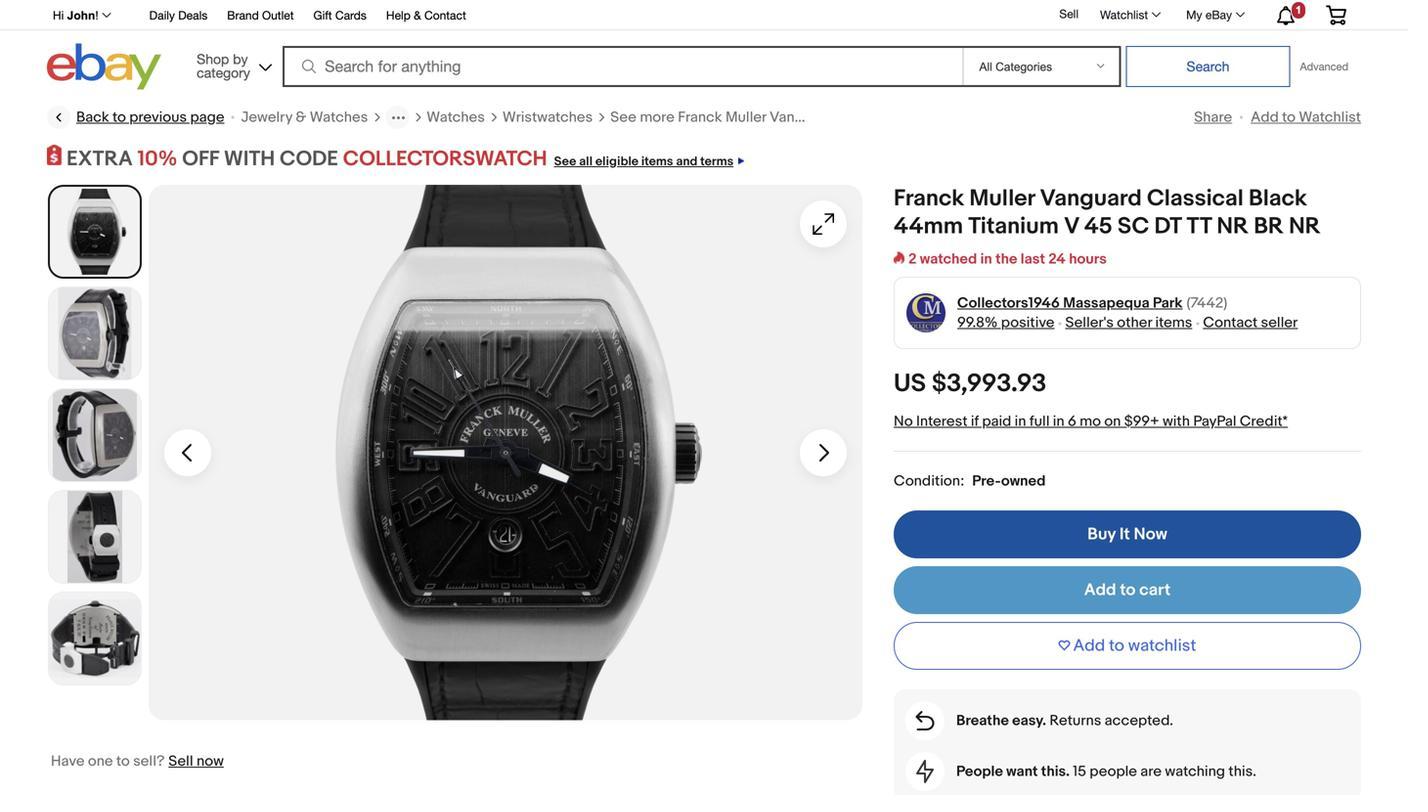 Task type: locate. For each thing, give the bounding box(es) containing it.
muller
[[726, 109, 766, 126], [970, 185, 1035, 213]]

1 vertical spatial vanguard
[[1040, 185, 1142, 213]]

vanguard left men's at the right top of the page
[[770, 109, 834, 126]]

sell left watchlist link
[[1060, 7, 1079, 21]]

my
[[1186, 8, 1203, 22]]

1 watches from the left
[[310, 109, 368, 126]]

watchlist
[[1128, 636, 1197, 656]]

2
[[909, 250, 917, 268]]

my ebay link
[[1176, 3, 1254, 26]]

my ebay
[[1186, 8, 1232, 22]]

2 nr from the left
[[1289, 213, 1321, 241]]

black right classical
[[1249, 185, 1308, 213]]

muller up the
[[970, 185, 1035, 213]]

are
[[1141, 763, 1162, 781]]

15
[[1073, 763, 1086, 781]]

black right men's at the right top of the page
[[879, 109, 916, 126]]

1 horizontal spatial sell
[[1060, 7, 1079, 21]]

& for jewelry
[[296, 109, 306, 126]]

extra
[[67, 146, 133, 172]]

shop by category banner
[[42, 0, 1361, 95]]

with details__icon image left "breathe"
[[916, 711, 935, 731]]

add left cart
[[1084, 580, 1116, 601]]

see left all
[[554, 154, 576, 169]]

add for add to cart
[[1084, 580, 1116, 601]]

add to watchlist
[[1073, 636, 1197, 656]]

watches
[[310, 109, 368, 126], [427, 109, 485, 126]]

items down park
[[1156, 314, 1193, 332]]

now
[[197, 753, 224, 770]]

to for previous
[[112, 109, 126, 126]]

vanguard up hours
[[1040, 185, 1142, 213]]

1 vertical spatial add
[[1084, 580, 1116, 601]]

back to previous page
[[76, 109, 224, 126]]

contact right help
[[425, 8, 466, 22]]

with details__icon image
[[916, 711, 935, 731], [916, 760, 934, 784]]

0 horizontal spatial contact
[[425, 8, 466, 22]]

to down advanced link
[[1282, 109, 1296, 126]]

99.8% positive
[[958, 314, 1055, 332]]

watches up the code
[[310, 109, 368, 126]]

sc
[[1118, 213, 1149, 241]]

with details__icon image for people
[[916, 760, 934, 784]]

0 horizontal spatial sell
[[169, 753, 193, 770]]

0 horizontal spatial items
[[641, 154, 673, 169]]

2 vertical spatial add
[[1073, 636, 1105, 656]]

watchlist down advanced link
[[1299, 109, 1361, 126]]

& right help
[[414, 8, 421, 22]]

1 vertical spatial watchlist
[[1299, 109, 1361, 126]]

no
[[894, 413, 913, 430]]

1 horizontal spatial in
[[1015, 413, 1026, 430]]

share
[[1194, 109, 1232, 126]]

0 vertical spatial watchlist
[[1100, 8, 1148, 22]]

back to previous page link
[[47, 106, 224, 129]]

off
[[182, 146, 219, 172]]

1 horizontal spatial franck
[[894, 185, 965, 213]]

dt
[[1155, 213, 1182, 241]]

add down "add to cart"
[[1073, 636, 1105, 656]]

0 vertical spatial add
[[1251, 109, 1279, 126]]

1 horizontal spatial vanguard
[[1040, 185, 1142, 213]]

picture 4 of 5 image
[[49, 491, 141, 583]]

it
[[1120, 524, 1130, 545]]

franck muller vanguard classical black 44mm titanium v 45 sc dt tt nr br nr - picture 1 of 5 image
[[149, 185, 863, 720]]

buy it now
[[1088, 524, 1168, 545]]

1 vertical spatial franck
[[894, 185, 965, 213]]

sell left now
[[169, 753, 193, 770]]

1 vertical spatial contact
[[1203, 314, 1258, 332]]

in left "full"
[[1015, 413, 1026, 430]]

1 vertical spatial black
[[1249, 185, 1308, 213]]

to inside button
[[1109, 636, 1125, 656]]

0 vertical spatial contact
[[425, 8, 466, 22]]

0 horizontal spatial franck
[[678, 109, 722, 126]]

jewelry & watches
[[241, 109, 368, 126]]

items left and
[[641, 154, 673, 169]]

in left the
[[981, 250, 992, 268]]

picture 1 of 5 image
[[50, 187, 140, 277]]

this.
[[1041, 763, 1070, 781], [1229, 763, 1257, 781]]

see left more
[[611, 109, 637, 126]]

vanguard
[[770, 109, 834, 126], [1040, 185, 1142, 213]]

0 vertical spatial vanguard
[[770, 109, 834, 126]]

muller up terms
[[726, 109, 766, 126]]

watches up collectorswatch
[[427, 109, 485, 126]]

shop by category
[[197, 51, 250, 81]]

1 horizontal spatial items
[[1156, 314, 1193, 332]]

0 vertical spatial sell
[[1060, 7, 1079, 21]]

0 horizontal spatial nr
[[1217, 213, 1249, 241]]

1 horizontal spatial watches
[[427, 109, 485, 126]]

other
[[1117, 314, 1152, 332]]

0 horizontal spatial see
[[554, 154, 576, 169]]

interest
[[916, 413, 968, 430]]

0 horizontal spatial muller
[[726, 109, 766, 126]]

men's
[[837, 109, 876, 126]]

1
[[1296, 4, 1302, 16]]

0 horizontal spatial black
[[879, 109, 916, 126]]

none submit inside the shop by category 'banner'
[[1126, 46, 1291, 87]]

owned
[[1001, 472, 1046, 490]]

1 horizontal spatial muller
[[970, 185, 1035, 213]]

24
[[1049, 250, 1066, 268]]

shop by category button
[[188, 44, 276, 86]]

& for help
[[414, 8, 421, 22]]

1 horizontal spatial nr
[[1289, 213, 1321, 241]]

nr
[[1217, 213, 1249, 241], [1289, 213, 1321, 241]]

1 horizontal spatial contact
[[1203, 314, 1258, 332]]

None submit
[[1126, 46, 1291, 87]]

picture 2 of 5 image
[[49, 288, 141, 380]]

on
[[1105, 413, 1121, 430]]

1 horizontal spatial watchlist
[[1299, 109, 1361, 126]]

-
[[965, 109, 970, 126]]

Search for anything text field
[[286, 48, 959, 85]]

more
[[640, 109, 675, 126]]

to right one
[[116, 753, 130, 770]]

now
[[1134, 524, 1168, 545]]

to right back
[[112, 109, 126, 126]]

us
[[894, 369, 926, 399]]

0 vertical spatial see
[[611, 109, 637, 126]]

paypal
[[1194, 413, 1237, 430]]

1 horizontal spatial see
[[611, 109, 637, 126]]

to for cart
[[1120, 580, 1136, 601]]

1 vertical spatial &
[[296, 109, 306, 126]]

to left cart
[[1120, 580, 1136, 601]]

people want this. 15 people are watching this.
[[957, 763, 1257, 781]]

0 vertical spatial franck
[[678, 109, 722, 126]]

sell?
[[133, 753, 165, 770]]

to left watchlist
[[1109, 636, 1125, 656]]

in left 6
[[1053, 413, 1065, 430]]

condition: pre-owned
[[894, 472, 1046, 490]]

watchlist right sell link
[[1100, 8, 1148, 22]]

nr right br
[[1289, 213, 1321, 241]]

all
[[579, 154, 593, 169]]

gift cards link
[[313, 5, 367, 27]]

this. right watching on the bottom
[[1229, 763, 1257, 781]]

titanium
[[968, 213, 1059, 241]]

collectors1946 massapequa park link
[[958, 294, 1183, 313]]

no interest if paid in full in 6 mo on $99+ with paypal credit* link
[[894, 413, 1288, 430]]

0 horizontal spatial watches
[[310, 109, 368, 126]]

& right the jewelry
[[296, 109, 306, 126]]

collectorswatch
[[343, 146, 547, 172]]

6
[[1068, 413, 1077, 430]]

help & contact
[[386, 8, 466, 22]]

0 vertical spatial with details__icon image
[[916, 711, 935, 731]]

advanced
[[1300, 60, 1349, 73]]

franck up the 2
[[894, 185, 965, 213]]

with details__icon image for breathe
[[916, 711, 935, 731]]

condition:
[[894, 472, 965, 490]]

1 horizontal spatial this.
[[1229, 763, 1257, 781]]

this. left 15
[[1041, 763, 1070, 781]]

full
[[1030, 413, 1050, 430]]

collectors1946 massapequa park (7442)
[[958, 294, 1228, 312]]

massapequa
[[1063, 294, 1150, 312]]

outlet
[[262, 8, 294, 22]]

1 horizontal spatial &
[[414, 8, 421, 22]]

add to cart link
[[894, 566, 1361, 614]]

0 horizontal spatial &
[[296, 109, 306, 126]]

0 horizontal spatial this.
[[1041, 763, 1070, 781]]

1 vertical spatial items
[[1156, 314, 1193, 332]]

to for watchlist
[[1109, 636, 1125, 656]]

0 horizontal spatial in
[[981, 250, 992, 268]]

& inside account navigation
[[414, 8, 421, 22]]

watchlist
[[1100, 8, 1148, 22], [1299, 109, 1361, 126]]

sell link
[[1051, 7, 1088, 21]]

contact down (7442)
[[1203, 314, 1258, 332]]

franck muller vanguard classical black 44mm titanium v 45 sc dt tt nr br nr
[[894, 185, 1321, 241]]

0 vertical spatial &
[[414, 8, 421, 22]]

1 vertical spatial muller
[[970, 185, 1035, 213]]

add inside button
[[1073, 636, 1105, 656]]

br
[[1254, 213, 1284, 241]]

1 vertical spatial with details__icon image
[[916, 760, 934, 784]]

with details__icon image left people on the bottom right of the page
[[916, 760, 934, 784]]

paid
[[982, 413, 1012, 430]]

nr right tt
[[1217, 213, 1249, 241]]

franck
[[678, 109, 722, 126], [894, 185, 965, 213]]

1 vertical spatial see
[[554, 154, 576, 169]]

v
[[1064, 213, 1079, 241]]

franck right more
[[678, 109, 722, 126]]

breathe easy. returns accepted.
[[957, 712, 1174, 730]]

v45...
[[974, 109, 1012, 126]]

add right 'share' button
[[1251, 109, 1279, 126]]

share button
[[1194, 109, 1232, 126]]

the
[[996, 250, 1018, 268]]

0 horizontal spatial watchlist
[[1100, 8, 1148, 22]]

1 horizontal spatial black
[[1249, 185, 1308, 213]]

wristwatches link
[[503, 108, 593, 127]]



Task type: describe. For each thing, give the bounding box(es) containing it.
have one to sell? sell now
[[51, 753, 224, 770]]

gift cards
[[313, 8, 367, 22]]

franck inside franck muller vanguard classical black 44mm titanium v 45 sc dt tt nr br nr
[[894, 185, 965, 213]]

1 nr from the left
[[1217, 213, 1249, 241]]

watchlist link
[[1090, 3, 1170, 26]]

see more franck muller vanguard men's black watch - v45... link
[[611, 108, 1012, 127]]

seller's
[[1066, 314, 1114, 332]]

0 vertical spatial items
[[641, 154, 673, 169]]

and
[[676, 154, 698, 169]]

watches link
[[427, 108, 485, 127]]

credit*
[[1240, 413, 1288, 430]]

if
[[971, 413, 979, 430]]

1 this. from the left
[[1041, 763, 1070, 781]]

contact inside account navigation
[[425, 8, 466, 22]]

10%
[[137, 146, 178, 172]]

add for add to watchlist
[[1251, 109, 1279, 126]]

99.8%
[[958, 314, 998, 332]]

collectors1946
[[958, 294, 1060, 312]]

brand
[[227, 8, 259, 22]]

vanguard inside franck muller vanguard classical black 44mm titanium v 45 sc dt tt nr br nr
[[1040, 185, 1142, 213]]

extra 10% off with code collectorswatch
[[67, 146, 547, 172]]

cards
[[335, 8, 367, 22]]

1 button
[[1260, 1, 1311, 28]]

watch
[[919, 109, 961, 126]]

help
[[386, 8, 411, 22]]

99.8% positive link
[[958, 314, 1055, 332]]

watched
[[920, 250, 977, 268]]

sell inside account navigation
[[1060, 7, 1079, 21]]

2 this. from the left
[[1229, 763, 1257, 781]]

ebay
[[1206, 8, 1232, 22]]

black inside franck muller vanguard classical black 44mm titanium v 45 sc dt tt nr br nr
[[1249, 185, 1308, 213]]

$99+
[[1125, 413, 1160, 430]]

0 horizontal spatial vanguard
[[770, 109, 834, 126]]

0 vertical spatial muller
[[726, 109, 766, 126]]

seller's other items link
[[1066, 314, 1193, 332]]

account navigation
[[42, 0, 1361, 30]]

45
[[1084, 213, 1113, 241]]

44mm
[[894, 213, 963, 241]]

jewelry & watches link
[[241, 108, 368, 127]]

your shopping cart image
[[1325, 5, 1348, 25]]

muller inside franck muller vanguard classical black 44mm titanium v 45 sc dt tt nr br nr
[[970, 185, 1035, 213]]

see for see more franck muller vanguard men's black watch - v45...
[[611, 109, 637, 126]]

eligible
[[596, 154, 639, 169]]

see for see all eligible items and terms
[[554, 154, 576, 169]]

easy.
[[1012, 712, 1047, 730]]

seller
[[1261, 314, 1298, 332]]

page
[[190, 109, 224, 126]]

accepted.
[[1105, 712, 1174, 730]]

help & contact link
[[386, 5, 466, 27]]

no interest if paid in full in 6 mo on $99+ with paypal credit*
[[894, 413, 1288, 430]]

category
[[197, 65, 250, 81]]

picture 5 of 5 image
[[49, 593, 141, 685]]

back
[[76, 109, 109, 126]]

to for watchlist
[[1282, 109, 1296, 126]]

advanced link
[[1291, 47, 1358, 86]]

brand outlet
[[227, 8, 294, 22]]

hours
[[1069, 250, 1107, 268]]

breathe
[[957, 712, 1009, 730]]

1 vertical spatial sell
[[169, 753, 193, 770]]

buy
[[1088, 524, 1116, 545]]

shop
[[197, 51, 229, 67]]

2 horizontal spatial in
[[1053, 413, 1065, 430]]

wristwatches
[[503, 109, 593, 126]]

gift
[[313, 8, 332, 22]]

add to watchlist button
[[894, 622, 1361, 670]]

see all eligible items and terms link
[[547, 146, 744, 172]]

deals
[[178, 8, 208, 22]]

contact seller
[[1203, 314, 1298, 332]]

see all eligible items and terms
[[554, 154, 734, 169]]

daily deals link
[[149, 5, 208, 27]]

hi john !
[[53, 9, 98, 22]]

john
[[67, 9, 95, 22]]

seller's other items
[[1066, 314, 1193, 332]]

!
[[95, 9, 98, 22]]

2 watches from the left
[[427, 109, 485, 126]]

2 watched in the last 24 hours
[[909, 250, 1107, 268]]

one
[[88, 753, 113, 770]]

add for add to watchlist
[[1073, 636, 1105, 656]]

contact seller link
[[1203, 314, 1298, 332]]

with
[[1163, 413, 1190, 430]]

buy it now link
[[894, 511, 1361, 559]]

code
[[280, 146, 338, 172]]

brand outlet link
[[227, 5, 294, 27]]

classical
[[1147, 185, 1244, 213]]

0 vertical spatial black
[[879, 109, 916, 126]]

want
[[1007, 763, 1038, 781]]

watchlist inside account navigation
[[1100, 8, 1148, 22]]

picture 3 of 5 image
[[49, 389, 141, 481]]

$3,993.93
[[932, 369, 1047, 399]]

hi
[[53, 9, 64, 22]]

pre-
[[972, 472, 1001, 490]]

sell now link
[[169, 753, 224, 770]]

collectors1946 massapequa park image
[[906, 293, 946, 333]]

see more franck muller vanguard men's black watch - v45...
[[611, 109, 1012, 126]]

last
[[1021, 250, 1045, 268]]



Task type: vqa. For each thing, say whether or not it's contained in the screenshot.
positive
yes



